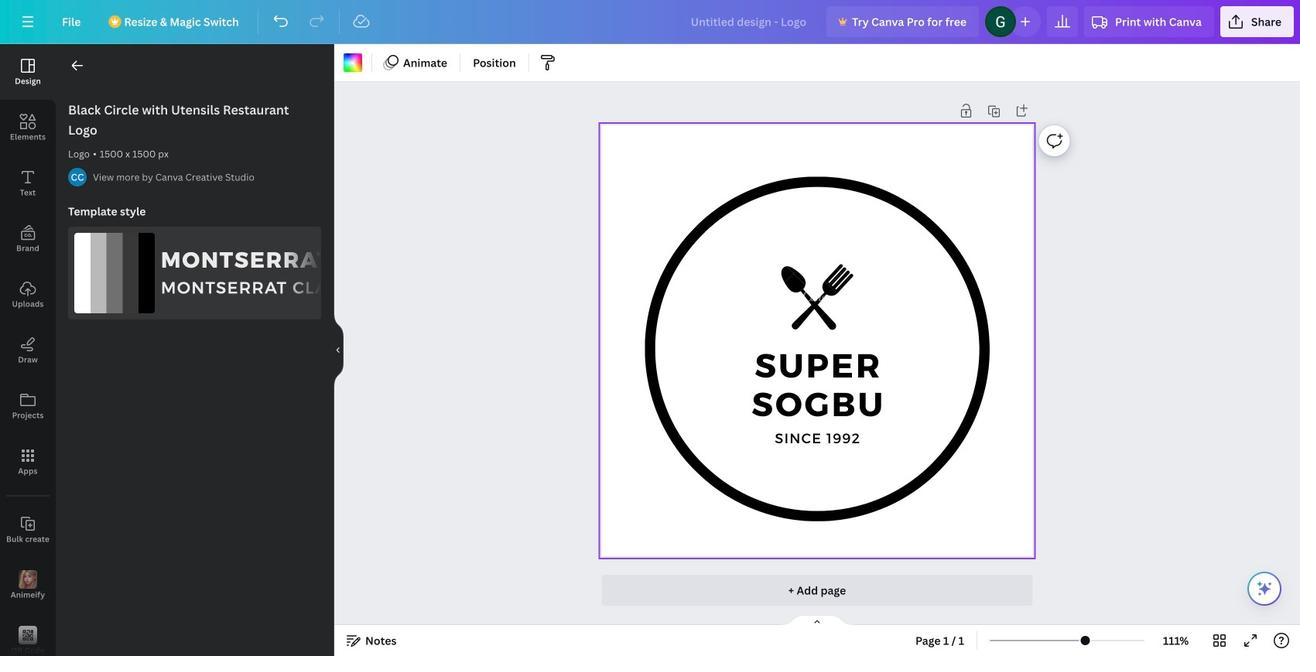 Task type: vqa. For each thing, say whether or not it's contained in the screenshot.
CANVA CREATIVE STUDIO icon
yes



Task type: describe. For each thing, give the bounding box(es) containing it.
canva creative studio image
[[68, 168, 87, 187]]

side panel tab list
[[0, 44, 56, 656]]

hide image
[[334, 313, 344, 387]]

show pages image
[[780, 614, 854, 627]]

canva assistant image
[[1255, 580, 1274, 598]]

#ffffff image
[[344, 53, 362, 72]]



Task type: locate. For each thing, give the bounding box(es) containing it.
canva creative studio element
[[68, 168, 87, 187]]

fork and spoon image
[[759, 238, 876, 356]]

main menu bar
[[0, 0, 1300, 44]]

Design title text field
[[678, 6, 820, 37]]



